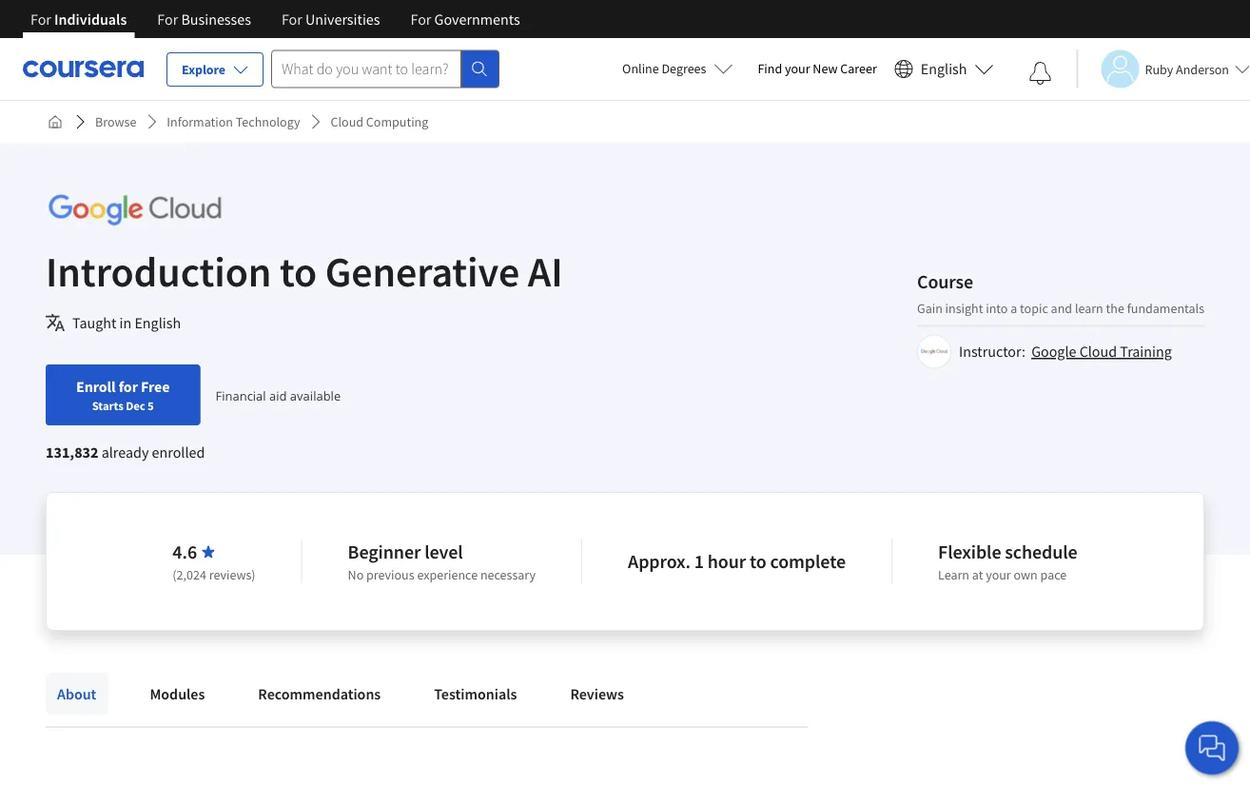 Task type: locate. For each thing, give the bounding box(es) containing it.
1 vertical spatial cloud
[[1080, 342, 1117, 361]]

complete
[[770, 550, 846, 573]]

computing
[[366, 113, 429, 130]]

ruby
[[1145, 60, 1174, 78]]

google cloud image
[[46, 188, 224, 231]]

information
[[167, 113, 233, 130]]

governments
[[435, 10, 520, 29]]

fundamentals
[[1128, 299, 1205, 316]]

0 horizontal spatial english
[[135, 313, 181, 332]]

introduction
[[46, 245, 271, 297]]

1 vertical spatial english
[[135, 313, 181, 332]]

beginner
[[348, 540, 421, 564]]

4.6
[[173, 540, 197, 564]]

for individuals
[[30, 10, 127, 29]]

2 for from the left
[[157, 10, 178, 29]]

taught
[[72, 313, 116, 332]]

home image
[[48, 114, 63, 129]]

1 vertical spatial your
[[986, 566, 1011, 583]]

available
[[290, 387, 341, 404]]

1
[[694, 550, 704, 573]]

browse link
[[88, 105, 144, 139]]

english right the career
[[921, 59, 967, 79]]

google
[[1032, 342, 1077, 361]]

chat with us image
[[1197, 733, 1228, 763]]

ai
[[528, 245, 563, 297]]

for left businesses
[[157, 10, 178, 29]]

None search field
[[271, 50, 500, 88]]

already
[[102, 443, 149, 462]]

schedule
[[1005, 540, 1078, 564]]

0 vertical spatial your
[[785, 60, 810, 77]]

3 for from the left
[[282, 10, 302, 29]]

new
[[813, 60, 838, 77]]

cloud right google
[[1080, 342, 1117, 361]]

1 for from the left
[[30, 10, 51, 29]]

english right in
[[135, 313, 181, 332]]

(2,024
[[173, 566, 206, 583]]

for governments
[[411, 10, 520, 29]]

generative
[[325, 245, 520, 297]]

browse
[[95, 113, 136, 130]]

for universities
[[282, 10, 380, 29]]

your
[[785, 60, 810, 77], [986, 566, 1011, 583]]

for left 'universities'
[[282, 10, 302, 29]]

cloud left the computing
[[331, 113, 364, 130]]

online degrees
[[623, 60, 707, 77]]

for left individuals
[[30, 10, 51, 29]]

ruby anderson button
[[1077, 50, 1251, 88]]

reviews)
[[209, 566, 256, 583]]

enroll for free starts dec 5
[[76, 377, 170, 413]]

your right find
[[785, 60, 810, 77]]

for left governments
[[411, 10, 432, 29]]

information technology
[[167, 113, 300, 130]]

131,832
[[46, 443, 98, 462]]

online degrees button
[[607, 48, 748, 89]]

individuals
[[54, 10, 127, 29]]

for for governments
[[411, 10, 432, 29]]

cloud
[[331, 113, 364, 130], [1080, 342, 1117, 361]]

taught in english
[[72, 313, 181, 332]]

1 horizontal spatial english
[[921, 59, 967, 79]]

and
[[1051, 299, 1073, 316]]

your inside flexible schedule learn at your own pace
[[986, 566, 1011, 583]]

4 for from the left
[[411, 10, 432, 29]]

find
[[758, 60, 783, 77]]

google cloud training link
[[1032, 342, 1172, 361]]

for
[[119, 377, 138, 396]]

1 horizontal spatial to
[[750, 550, 767, 573]]

0 vertical spatial to
[[280, 245, 317, 297]]

1 horizontal spatial your
[[986, 566, 1011, 583]]

english inside english button
[[921, 59, 967, 79]]

instructor:
[[959, 342, 1026, 361]]

free
[[141, 377, 170, 396]]

cloud computing
[[331, 113, 429, 130]]

experience
[[417, 566, 478, 583]]

0 horizontal spatial cloud
[[331, 113, 364, 130]]

for businesses
[[157, 10, 251, 29]]

modules link
[[138, 673, 216, 715]]

your right at at bottom right
[[986, 566, 1011, 583]]

for
[[30, 10, 51, 29], [157, 10, 178, 29], [282, 10, 302, 29], [411, 10, 432, 29]]

explore
[[182, 61, 226, 78]]

no
[[348, 566, 364, 583]]

1 vertical spatial to
[[750, 550, 767, 573]]

learn
[[1075, 299, 1104, 316]]

explore button
[[167, 52, 264, 87]]

modules
[[150, 684, 205, 703]]

to
[[280, 245, 317, 297], [750, 550, 767, 573]]

cloud computing link
[[323, 105, 436, 139]]

0 vertical spatial english
[[921, 59, 967, 79]]

english
[[921, 59, 967, 79], [135, 313, 181, 332]]



Task type: vqa. For each thing, say whether or not it's contained in the screenshot.
left with
no



Task type: describe. For each thing, give the bounding box(es) containing it.
approx.
[[628, 550, 691, 573]]

a
[[1011, 299, 1018, 316]]

flexible schedule learn at your own pace
[[938, 540, 1078, 583]]

instructor: google cloud training
[[959, 342, 1172, 361]]

pace
[[1041, 566, 1067, 583]]

show notifications image
[[1029, 62, 1052, 85]]

dec
[[126, 398, 145, 413]]

find your new career link
[[748, 57, 887, 81]]

learn
[[938, 566, 970, 583]]

financial aid available button
[[216, 387, 341, 404]]

information technology link
[[159, 105, 308, 139]]

131,832 already enrolled
[[46, 443, 205, 462]]

career
[[841, 60, 877, 77]]

previous
[[366, 566, 415, 583]]

course
[[917, 269, 974, 293]]

training
[[1120, 342, 1172, 361]]

for for businesses
[[157, 10, 178, 29]]

level
[[425, 540, 463, 564]]

flexible
[[938, 540, 1002, 564]]

introduction to generative ai
[[46, 245, 563, 297]]

businesses
[[181, 10, 251, 29]]

testimonials
[[434, 684, 517, 703]]

aid
[[269, 387, 287, 404]]

financial aid available
[[216, 387, 341, 404]]

ruby anderson
[[1145, 60, 1230, 78]]

starts
[[92, 398, 124, 413]]

coursera image
[[23, 54, 144, 84]]

testimonials link
[[423, 673, 529, 715]]

english button
[[887, 38, 1002, 100]]

anderson
[[1176, 60, 1230, 78]]

at
[[972, 566, 984, 583]]

financial
[[216, 387, 266, 404]]

in
[[119, 313, 132, 332]]

recommendations link
[[247, 673, 392, 715]]

into
[[986, 299, 1008, 316]]

hour
[[708, 550, 746, 573]]

0 vertical spatial cloud
[[331, 113, 364, 130]]

0 horizontal spatial your
[[785, 60, 810, 77]]

universities
[[306, 10, 380, 29]]

topic
[[1020, 299, 1049, 316]]

about link
[[46, 673, 108, 715]]

course gain insight into a topic and learn the fundamentals
[[917, 269, 1205, 316]]

for for individuals
[[30, 10, 51, 29]]

(2,024 reviews)
[[173, 566, 256, 583]]

recommendations
[[258, 684, 381, 703]]

approx. 1 hour to complete
[[628, 550, 846, 573]]

google cloud training image
[[920, 337, 949, 366]]

banner navigation
[[15, 0, 535, 38]]

gain
[[917, 299, 943, 316]]

0 horizontal spatial to
[[280, 245, 317, 297]]

technology
[[236, 113, 300, 130]]

beginner level no previous experience necessary
[[348, 540, 536, 583]]

necessary
[[481, 566, 536, 583]]

reviews link
[[559, 673, 636, 715]]

about
[[57, 684, 97, 703]]

reviews
[[571, 684, 624, 703]]

own
[[1014, 566, 1038, 583]]

the
[[1106, 299, 1125, 316]]

insight
[[946, 299, 984, 316]]

enrolled
[[152, 443, 205, 462]]

enroll
[[76, 377, 116, 396]]

1 horizontal spatial cloud
[[1080, 342, 1117, 361]]

5
[[148, 398, 154, 413]]

online
[[623, 60, 659, 77]]

for for universities
[[282, 10, 302, 29]]

find your new career
[[758, 60, 877, 77]]

What do you want to learn? text field
[[271, 50, 462, 88]]



